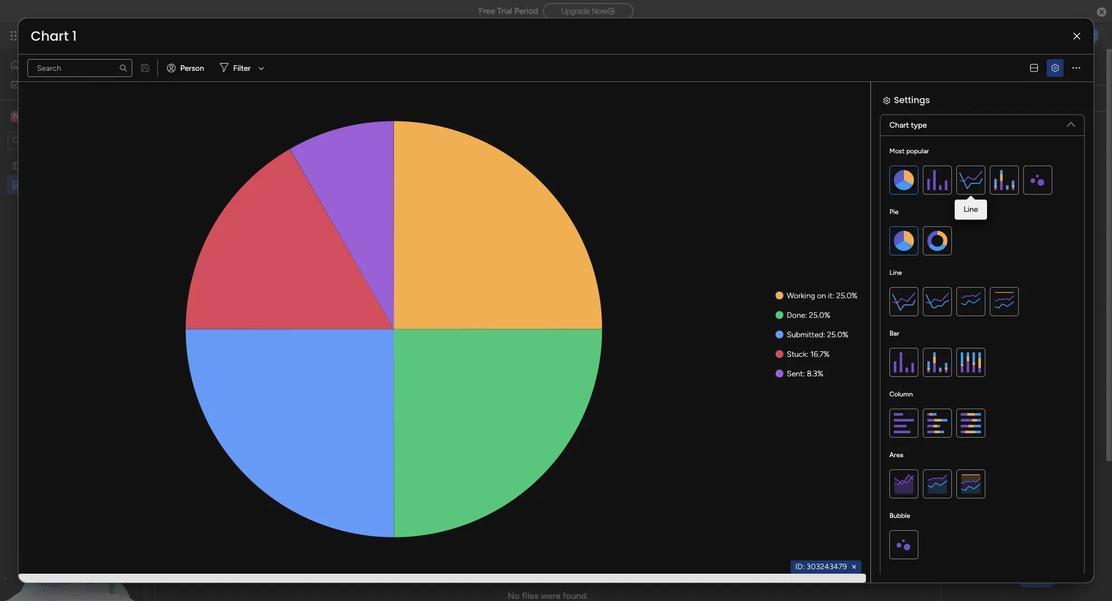 Task type: locate. For each thing, give the bounding box(es) containing it.
monday
[[50, 29, 88, 42]]

new dashboard
[[168, 54, 308, 79]]

line
[[964, 205, 978, 214], [890, 269, 902, 277]]

search image
[[119, 64, 128, 73]]

trial
[[497, 6, 513, 16]]

id:
[[795, 563, 805, 572]]

: left 16.7%
[[807, 350, 809, 359]]

: up submitted
[[805, 311, 807, 320]]

share button
[[1021, 57, 1067, 75]]

1 vertical spatial 25.0%
[[809, 311, 831, 320]]

chart for chart type
[[890, 121, 909, 130]]

sent : 8.3%
[[787, 370, 824, 379]]

files
[[172, 353, 195, 367]]

25.0% right it
[[837, 291, 858, 301]]

n button
[[8, 107, 111, 126]]

v2 settings line image
[[1052, 64, 1059, 72]]

0 vertical spatial line
[[964, 205, 978, 214]]

dashboard
[[210, 54, 308, 79]]

sent
[[787, 370, 803, 379]]

None search field
[[27, 59, 132, 77], [171, 388, 275, 405], [171, 388, 275, 405]]

:
[[833, 291, 835, 301], [805, 311, 807, 320], [824, 330, 825, 340], [807, 350, 809, 359], [803, 370, 805, 379]]

most
[[890, 147, 905, 155]]

Filter dashboard by text search field
[[27, 59, 132, 77], [338, 89, 443, 107]]

chart left type
[[890, 121, 909, 130]]

filter
[[233, 63, 251, 73]]

column
[[890, 391, 913, 399]]

select product image
[[10, 30, 21, 41]]

1 horizontal spatial line
[[964, 205, 978, 214]]

public board image
[[12, 160, 22, 171]]

2 vertical spatial 25.0%
[[827, 330, 849, 340]]

New Dashboard field
[[165, 54, 311, 79]]

chart type
[[890, 121, 927, 130]]

type
[[911, 121, 927, 130]]

my
[[25, 79, 35, 88]]

dapulse rightstroke image
[[608, 7, 615, 16]]

gallery
[[197, 353, 233, 367]]

0 vertical spatial filter dashboard by text search field
[[27, 59, 132, 77]]

: for stuck : 16.7%
[[807, 350, 809, 359]]

none search field search
[[27, 59, 132, 77]]

25.0% up 16.7%
[[827, 330, 849, 340]]

1 horizontal spatial chart
[[890, 121, 909, 130]]

free
[[479, 6, 495, 16]]

bubble
[[890, 512, 911, 520]]

0 vertical spatial chart
[[31, 27, 69, 45]]

gallery layout group
[[858, 387, 901, 406]]

files gallery
[[172, 353, 233, 367]]

n
[[13, 111, 19, 121]]

dapulse dropdown down arrow image
[[1067, 116, 1076, 129]]

bar
[[890, 330, 900, 338]]

on
[[817, 291, 826, 301]]

person
[[180, 63, 204, 73]]

option
[[0, 156, 142, 158]]

0 horizontal spatial chart
[[31, 27, 69, 45]]

id: 303243479 element
[[791, 561, 862, 574]]

home button
[[7, 56, 120, 74]]

period
[[515, 6, 538, 16]]

list box
[[0, 154, 142, 345]]

chart for chart 1
[[31, 27, 69, 45]]

: right on at the right of the page
[[833, 291, 835, 301]]

filter button
[[215, 59, 268, 77]]

done : 25.0%
[[787, 311, 831, 320]]

greg robinson image
[[1081, 27, 1099, 45]]

stuck : 16.7%
[[787, 350, 830, 359]]

: up 16.7%
[[824, 330, 825, 340]]

25.0%
[[837, 291, 858, 301], [809, 311, 831, 320], [827, 330, 849, 340]]

1 vertical spatial filter dashboard by text search field
[[338, 89, 443, 107]]

: for submitted : 25.0%
[[824, 330, 825, 340]]

v2 split view image
[[1030, 64, 1038, 72]]

files
[[522, 591, 539, 601]]

1
[[72, 27, 77, 45]]

free trial period
[[479, 6, 538, 16]]

: left 8.3%
[[803, 370, 805, 379]]

upgrade
[[561, 7, 590, 16]]

share
[[1042, 61, 1062, 71]]

chart left 1
[[31, 27, 69, 45]]

chart
[[31, 27, 69, 45], [890, 121, 909, 130]]

monday button
[[29, 21, 178, 50]]

most popular
[[890, 147, 929, 155]]

0 horizontal spatial line
[[890, 269, 902, 277]]

1 vertical spatial chart
[[890, 121, 909, 130]]

help
[[1027, 574, 1047, 585]]

new dashboard banner
[[148, 49, 1107, 112]]

1 horizontal spatial filter dashboard by text search field
[[338, 89, 443, 107]]

25.0% down on at the right of the page
[[809, 311, 831, 320]]

now
[[592, 7, 608, 16]]

1 vertical spatial line
[[890, 269, 902, 277]]

found.
[[563, 591, 589, 601]]



Task type: vqa. For each thing, say whether or not it's contained in the screenshot.
New
yes



Task type: describe. For each thing, give the bounding box(es) containing it.
public dashboard image
[[12, 179, 22, 190]]

no
[[508, 591, 520, 601]]

no files were found.
[[508, 591, 589, 601]]

were
[[541, 591, 561, 601]]

settings
[[894, 94, 930, 107]]

0 vertical spatial 25.0%
[[837, 291, 858, 301]]

workspace image
[[11, 110, 22, 123]]

remove image
[[850, 563, 859, 572]]

filter dashboard by text search field inside new dashboard banner
[[338, 89, 443, 107]]

my work button
[[7, 75, 120, 93]]

pie
[[890, 208, 899, 216]]

25.0% for done : 25.0%
[[809, 311, 831, 320]]

working on it : 25.0%
[[787, 291, 858, 301]]

dapulse x slim image
[[1074, 32, 1081, 40]]

303243479
[[807, 563, 847, 572]]

lottie animation image
[[0, 489, 142, 602]]

my work
[[25, 79, 54, 88]]

: for done : 25.0%
[[805, 311, 807, 320]]

more dots image
[[920, 356, 928, 364]]

working
[[787, 291, 815, 301]]

lottie animation element
[[0, 489, 142, 602]]

16.7%
[[811, 350, 830, 359]]

popular
[[907, 147, 929, 155]]

it
[[828, 291, 833, 301]]

area
[[890, 452, 904, 459]]

25.0% for submitted : 25.0%
[[827, 330, 849, 340]]

arrow down image
[[255, 61, 268, 75]]

help button
[[1018, 570, 1057, 588]]

0 horizontal spatial filter dashboard by text search field
[[27, 59, 132, 77]]

id: 303243479
[[795, 563, 847, 572]]

stuck
[[787, 350, 807, 359]]

dapulse close image
[[1097, 7, 1107, 18]]

upgrade now
[[561, 7, 608, 16]]

submitted : 25.0%
[[787, 330, 849, 340]]

new
[[168, 54, 206, 79]]

done
[[787, 311, 805, 320]]

: for sent : 8.3%
[[803, 370, 805, 379]]

more dots image
[[1073, 64, 1081, 72]]

submitted
[[787, 330, 824, 340]]

work
[[37, 79, 54, 88]]

Chart 1 field
[[28, 27, 80, 45]]

8.3%
[[807, 370, 824, 379]]

chart 1
[[31, 27, 77, 45]]

person button
[[162, 59, 211, 77]]

home
[[26, 60, 47, 69]]

upgrade now link
[[543, 3, 634, 19]]



